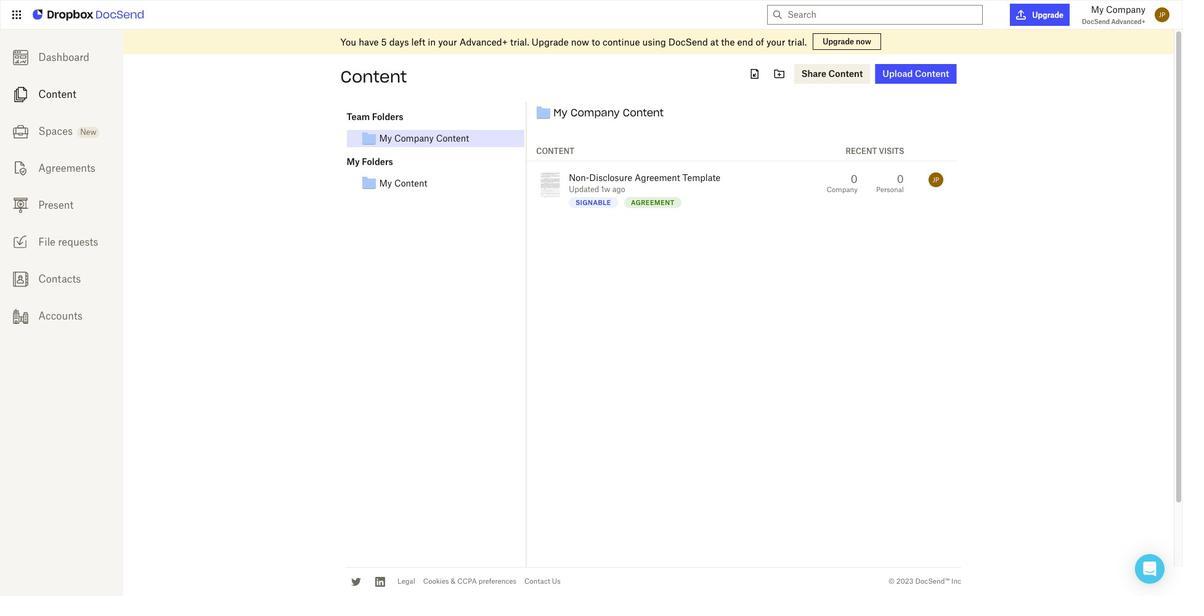 Task type: vqa. For each thing, say whether or not it's contained in the screenshot.
'DocSend'
yes



Task type: describe. For each thing, give the bounding box(es) containing it.
upload content
[[883, 68, 949, 79]]

file
[[38, 236, 55, 248]]

contact
[[525, 578, 550, 586]]

my company content button
[[361, 131, 524, 146]]

of
[[756, 36, 764, 47]]

accounts
[[38, 310, 82, 322]]

days
[[389, 36, 409, 47]]

©
[[889, 578, 895, 586]]

upload content button
[[875, 64, 957, 84]]

0 horizontal spatial upgrade
[[532, 36, 569, 47]]

dashboard link
[[0, 39, 123, 76]]

my company docsend advanced+
[[1082, 4, 1146, 25]]

present
[[38, 199, 73, 211]]

0 for 0 company
[[851, 173, 858, 186]]

recent visits
[[846, 146, 904, 156]]

5
[[381, 36, 387, 47]]

0 horizontal spatial now
[[571, 36, 589, 47]]

0 personal
[[876, 173, 904, 194]]

disclosure
[[589, 173, 632, 183]]

company inside button
[[394, 133, 434, 144]]

sidebar present image
[[13, 198, 28, 213]]

my down team
[[347, 156, 360, 167]]

contact us
[[525, 578, 561, 586]]

preferences
[[479, 578, 517, 586]]

content inside button
[[436, 133, 469, 144]]

my company content tree item
[[347, 130, 524, 147]]

2023
[[897, 578, 914, 586]]

jp inside dropdown button
[[1159, 11, 1166, 18]]

my folders
[[347, 156, 393, 167]]

cookies & ccpa preferences
[[423, 578, 517, 586]]

content link
[[0, 76, 123, 113]]

contacts link
[[0, 261, 123, 298]]

non-disclosure agreement template link
[[569, 173, 721, 183]]

team
[[347, 112, 370, 122]]

end
[[737, 36, 753, 47]]

upgrade now link
[[813, 33, 881, 50]]

2 your from the left
[[767, 36, 785, 47]]

company inside the my company docsend advanced+
[[1106, 4, 1146, 15]]

continue
[[603, 36, 640, 47]]

1 horizontal spatial now
[[856, 37, 871, 46]]

at
[[711, 36, 719, 47]]

my company content inside button
[[379, 133, 469, 144]]

folders for my folders
[[362, 156, 393, 167]]

file requests
[[38, 236, 98, 248]]

you have 5 days left in your advanced+ trial. upgrade now to continue using docsend at the end of your trial.
[[341, 36, 807, 47]]

sidebar documents image
[[13, 87, 28, 102]]

new
[[80, 128, 96, 137]]

1 horizontal spatial my company content
[[554, 107, 664, 119]]

the
[[721, 36, 735, 47]]

new folder. clicking this button will open the add folder dialog image
[[772, 67, 787, 81]]

ccpa
[[457, 578, 477, 586]]

team folders tree
[[347, 110, 524, 147]]

my inside button
[[379, 178, 392, 188]]

my content button
[[361, 176, 524, 191]]

content inside my folders tree
[[394, 178, 427, 188]]

upload
[[883, 68, 913, 79]]

docsend™
[[916, 578, 950, 586]]

sidebar contacts image
[[13, 272, 28, 287]]

company down 'recent' on the right of page
[[827, 186, 858, 194]]

&
[[451, 578, 456, 586]]

advanced+ inside the my company docsend advanced+
[[1112, 18, 1146, 25]]

share content
[[802, 68, 863, 79]]

cookies
[[423, 578, 449, 586]]

agreement
[[635, 173, 680, 183]]

© 2023 docsend™ inc
[[889, 578, 961, 586]]

legal link
[[398, 578, 415, 586]]

ago
[[613, 185, 625, 194]]



Task type: locate. For each thing, give the bounding box(es) containing it.
now
[[571, 36, 589, 47], [856, 37, 871, 46]]

folders
[[372, 112, 403, 122], [362, 156, 393, 167]]

1 horizontal spatial 0
[[897, 173, 904, 186]]

my inside button
[[379, 133, 392, 144]]

0 horizontal spatial folder image
[[361, 131, 376, 146]]

content
[[536, 146, 575, 156]]

folders for team folders
[[372, 112, 403, 122]]

0 horizontal spatial my company content
[[379, 133, 469, 144]]

1 vertical spatial jp
[[933, 176, 939, 184]]

upgrade image
[[1017, 10, 1026, 20]]

docsend
[[1082, 18, 1110, 25], [669, 36, 708, 47]]

team folders
[[347, 112, 403, 122]]

1 vertical spatial folders
[[362, 156, 393, 167]]

spaces
[[38, 125, 73, 137]]

1 horizontal spatial docsend
[[1082, 18, 1110, 25]]

1 vertical spatial my company content
[[379, 133, 469, 144]]

contact us link
[[525, 578, 561, 586]]

1 vertical spatial advanced+
[[460, 36, 508, 47]]

upgrade button
[[1010, 4, 1070, 26]]

upgrade inside button
[[1033, 10, 1064, 19]]

0 vertical spatial docsend
[[1082, 18, 1110, 25]]

using
[[643, 36, 666, 47]]

company up content
[[571, 107, 620, 119]]

recent
[[846, 146, 877, 156]]

jp button
[[1152, 4, 1173, 25]]

agreements link
[[0, 150, 123, 187]]

upgrade for upgrade now
[[823, 37, 854, 46]]

dashboard
[[38, 51, 89, 63]]

0 vertical spatial advanced+
[[1112, 18, 1146, 25]]

folders up folder icon
[[362, 156, 393, 167]]

advanced+
[[1112, 18, 1146, 25], [460, 36, 508, 47]]

sidebar accounts image
[[13, 309, 28, 324]]

folder image
[[536, 106, 551, 120], [361, 131, 376, 146]]

your right of
[[767, 36, 785, 47]]

docsend left at
[[669, 36, 708, 47]]

my content
[[379, 178, 427, 188]]

jp right the my company docsend advanced+
[[1159, 11, 1166, 18]]

my
[[1091, 4, 1104, 15], [554, 107, 568, 119], [379, 133, 392, 144], [347, 156, 360, 167], [379, 178, 392, 188]]

1 your from the left
[[438, 36, 457, 47]]

jp right 0 personal
[[933, 176, 939, 184]]

2 0 from the left
[[897, 173, 904, 186]]

receive image
[[13, 235, 28, 250]]

0 down visits
[[897, 173, 904, 186]]

non-disclosure agreement template updated 1w ago
[[569, 173, 721, 194]]

my up content
[[554, 107, 568, 119]]

now left to
[[571, 36, 589, 47]]

2 horizontal spatial upgrade
[[1033, 10, 1064, 19]]

non-
[[569, 173, 589, 183]]

spaces new
[[38, 125, 96, 137]]

sidebar ndas image
[[13, 161, 28, 176]]

jp inside member circle for james peterson icon
[[933, 176, 939, 184]]

upgrade now
[[823, 37, 871, 46]]

0 down 'recent' on the right of page
[[851, 173, 858, 186]]

upgrade
[[1033, 10, 1064, 19], [532, 36, 569, 47], [823, 37, 854, 46]]

0 for 0 personal
[[897, 173, 904, 186]]

inc
[[952, 578, 961, 586]]

my right folder icon
[[379, 178, 392, 188]]

folder image
[[361, 176, 376, 191]]

0 horizontal spatial docsend
[[669, 36, 708, 47]]

accounts link
[[0, 298, 123, 335]]

visits
[[879, 146, 904, 156]]

0 inside 0 company
[[851, 173, 858, 186]]

share
[[802, 68, 827, 79]]

jp
[[1159, 11, 1166, 18], [933, 176, 939, 184]]

my down team folders
[[379, 133, 392, 144]]

my company content
[[554, 107, 664, 119], [379, 133, 469, 144]]

to
[[592, 36, 600, 47]]

agreement
[[631, 199, 675, 207]]

0 horizontal spatial jp
[[933, 176, 939, 184]]

Search text field
[[788, 6, 978, 24]]

0 inside 0 personal
[[897, 173, 904, 186]]

1 vertical spatial docsend
[[669, 36, 708, 47]]

docsend right upgrade button
[[1082, 18, 1110, 25]]

upgrade right upgrade icon
[[1033, 10, 1064, 19]]

updated
[[569, 185, 599, 194]]

cookies & ccpa preferences link
[[423, 578, 517, 586]]

have
[[359, 36, 379, 47]]

folder image inside 'my company content' tree item
[[361, 131, 376, 146]]

legal
[[398, 578, 415, 586]]

sidebar dashboard image
[[13, 50, 28, 65]]

1 vertical spatial folder image
[[361, 131, 376, 146]]

left
[[411, 36, 425, 47]]

in
[[428, 36, 436, 47]]

you
[[341, 36, 356, 47]]

my folders tree
[[347, 154, 524, 192]]

1 horizontal spatial folder image
[[536, 106, 551, 120]]

upgrade up share content
[[823, 37, 854, 46]]

requests
[[58, 236, 98, 248]]

0 company
[[827, 173, 858, 194]]

share content button
[[794, 64, 870, 84]]

upgrade left to
[[532, 36, 569, 47]]

contacts
[[38, 273, 81, 285]]

your right in
[[438, 36, 457, 47]]

1 trial. from the left
[[510, 36, 529, 47]]

advanced+ left the jp dropdown button
[[1112, 18, 1146, 25]]

1 horizontal spatial your
[[767, 36, 785, 47]]

request files image
[[747, 67, 762, 81]]

present link
[[0, 187, 123, 224]]

agreements
[[38, 162, 95, 174]]

0 horizontal spatial 0
[[851, 173, 858, 186]]

0 horizontal spatial your
[[438, 36, 457, 47]]

signable
[[576, 199, 611, 207]]

0 vertical spatial folder image
[[536, 106, 551, 120]]

0
[[851, 173, 858, 186], [897, 173, 904, 186]]

1w
[[601, 185, 611, 194]]

company
[[1106, 4, 1146, 15], [571, 107, 620, 119], [394, 133, 434, 144], [827, 186, 858, 194]]

now down search text box
[[856, 37, 871, 46]]

company up my folders tree in the left top of the page
[[394, 133, 434, 144]]

folder image down team folders
[[361, 131, 376, 146]]

your
[[438, 36, 457, 47], [767, 36, 785, 47]]

2 trial. from the left
[[788, 36, 807, 47]]

sidebar spaces image
[[13, 124, 28, 139]]

template
[[683, 173, 721, 183]]

0 vertical spatial folders
[[372, 112, 403, 122]]

folders right team
[[372, 112, 403, 122]]

advanced+ right in
[[460, 36, 508, 47]]

0 vertical spatial jp
[[1159, 11, 1166, 18]]

1 horizontal spatial upgrade
[[823, 37, 854, 46]]

0 horizontal spatial trial.
[[510, 36, 529, 47]]

member circle for james peterson image
[[929, 173, 944, 188]]

0 vertical spatial my company content
[[554, 107, 664, 119]]

trial.
[[510, 36, 529, 47], [788, 36, 807, 47]]

1 0 from the left
[[851, 173, 858, 186]]

personal
[[876, 186, 904, 194]]

folder image up content
[[536, 106, 551, 120]]

company left the jp dropdown button
[[1106, 4, 1146, 15]]

1 horizontal spatial jp
[[1159, 11, 1166, 18]]

document thumbnail for non-disclosure agreement template image
[[538, 173, 563, 197]]

my right upgrade button
[[1091, 4, 1104, 15]]

docsend inside the my company docsend advanced+
[[1082, 18, 1110, 25]]

content
[[341, 67, 407, 87], [829, 68, 863, 79], [915, 68, 949, 79], [38, 88, 76, 100], [623, 107, 664, 119], [436, 133, 469, 144], [394, 178, 427, 188]]

file requests link
[[0, 224, 123, 261]]

my inside the my company docsend advanced+
[[1091, 4, 1104, 15]]

upgrade for upgrade
[[1033, 10, 1064, 19]]

0 horizontal spatial advanced+
[[460, 36, 508, 47]]

1 horizontal spatial advanced+
[[1112, 18, 1146, 25]]

1 horizontal spatial trial.
[[788, 36, 807, 47]]

us
[[552, 578, 561, 586]]



